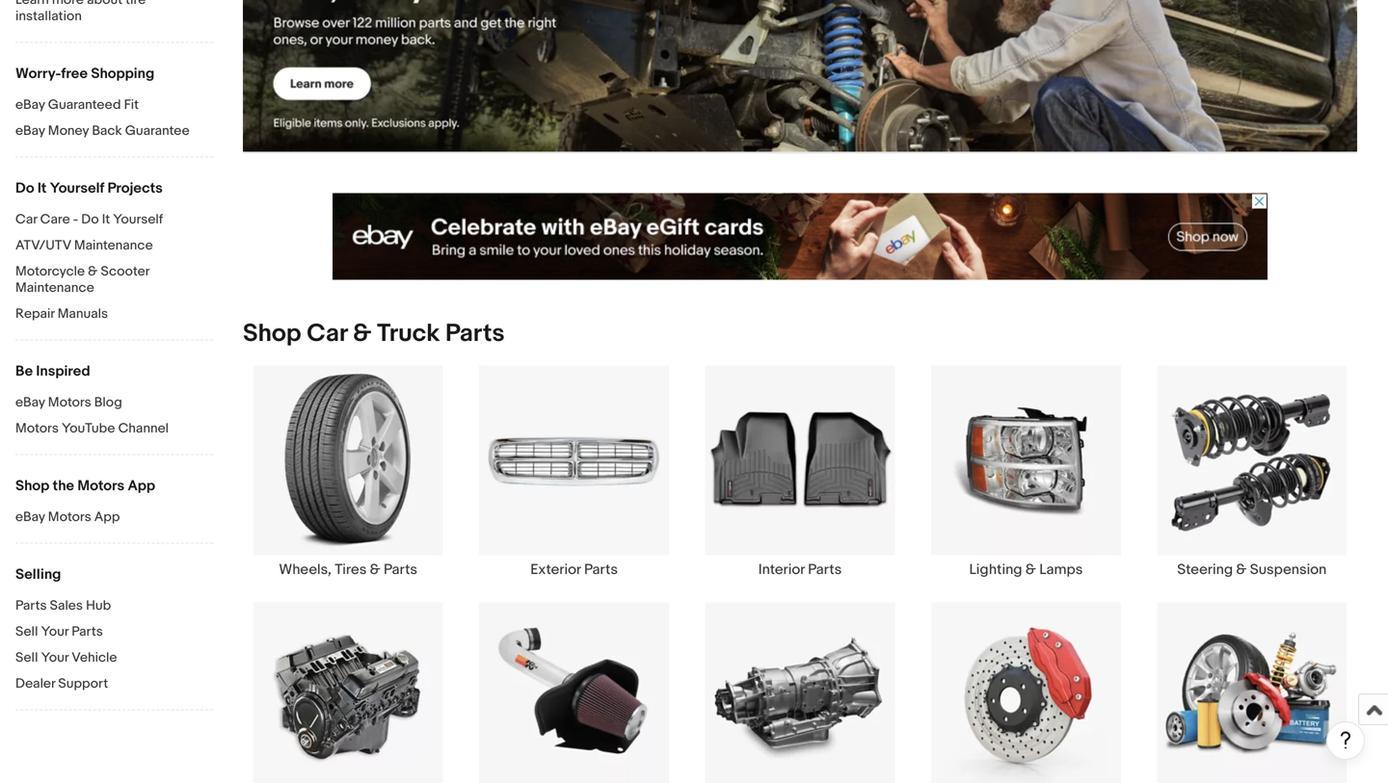 Task type: locate. For each thing, give the bounding box(es) containing it.
1 vertical spatial it
[[102, 212, 110, 228]]

0 horizontal spatial do
[[15, 180, 34, 197]]

ebay up selling at bottom
[[15, 510, 45, 526]]

0 vertical spatial yourself
[[50, 180, 104, 197]]

sell
[[15, 624, 38, 641], [15, 650, 38, 667]]

2 your from the top
[[41, 650, 69, 667]]

ebay money back guarantee link
[[15, 123, 213, 141]]

1 horizontal spatial app
[[128, 478, 155, 495]]

parts right exterior
[[584, 562, 618, 579]]

ebay down be
[[15, 395, 45, 411]]

lamps
[[1040, 562, 1083, 579]]

youtube
[[62, 421, 115, 437]]

yourself down "projects"
[[113, 212, 163, 228]]

your down sales at bottom
[[41, 624, 69, 641]]

1 horizontal spatial do
[[81, 212, 99, 228]]

parts
[[446, 319, 505, 349], [384, 562, 418, 579], [584, 562, 618, 579], [808, 562, 842, 579], [15, 598, 47, 615], [72, 624, 103, 641]]

do right -
[[81, 212, 99, 228]]

1 vertical spatial your
[[41, 650, 69, 667]]

shop
[[243, 319, 301, 349], [15, 478, 49, 495]]

yourself
[[50, 180, 104, 197], [113, 212, 163, 228]]

exterior parts
[[531, 562, 618, 579]]

guarantee
[[125, 123, 190, 139]]

lighting & lamps
[[970, 562, 1083, 579]]

tire
[[125, 0, 146, 8]]

3 ebay from the top
[[15, 395, 45, 411]]

4 ebay from the top
[[15, 510, 45, 526]]

1 vertical spatial shop
[[15, 478, 49, 495]]

learn more about tire installation
[[15, 0, 146, 25]]

maintenance up repair
[[15, 280, 94, 297]]

1 sell from the top
[[15, 624, 38, 641]]

money
[[48, 123, 89, 139]]

installation
[[15, 8, 82, 25]]

motors
[[48, 395, 91, 411], [15, 421, 59, 437], [77, 478, 125, 495], [48, 510, 91, 526]]

& left truck at the top
[[353, 319, 372, 349]]

fit
[[124, 97, 139, 113]]

1 vertical spatial yourself
[[113, 212, 163, 228]]

motors down 'the'
[[48, 510, 91, 526]]

atv/utv
[[15, 238, 71, 254]]

0 vertical spatial car
[[15, 212, 37, 228]]

ebay down the worry-
[[15, 97, 45, 113]]

do inside the car care - do it yourself atv/utv maintenance motorcycle & scooter maintenance repair manuals
[[81, 212, 99, 228]]

app up ebay motors app link
[[128, 478, 155, 495]]

ebay for ebay guaranteed fit ebay money back guarantee
[[15, 97, 45, 113]]

it up atv/utv maintenance link on the top left
[[102, 212, 110, 228]]

interior parts
[[759, 562, 842, 579]]

car inside the car care - do it yourself atv/utv maintenance motorcycle & scooter maintenance repair manuals
[[15, 212, 37, 228]]

& inside the car care - do it yourself atv/utv maintenance motorcycle & scooter maintenance repair manuals
[[88, 264, 98, 280]]

0 vertical spatial sell
[[15, 624, 38, 641]]

parts right truck at the top
[[446, 319, 505, 349]]

car left care
[[15, 212, 37, 228]]

ebay inside ebay motors blog motors youtube channel
[[15, 395, 45, 411]]

it
[[38, 180, 47, 197], [102, 212, 110, 228]]

-
[[73, 212, 78, 228]]

worry-
[[15, 65, 61, 82]]

1 vertical spatial do
[[81, 212, 99, 228]]

& left scooter
[[88, 264, 98, 280]]

app
[[128, 478, 155, 495], [94, 510, 120, 526]]

care
[[40, 212, 70, 228]]

parts right interior
[[808, 562, 842, 579]]

it up care
[[38, 180, 47, 197]]

support
[[58, 676, 108, 693]]

exterior parts link
[[461, 365, 687, 579]]

0 horizontal spatial car
[[15, 212, 37, 228]]

do up atv/utv
[[15, 180, 34, 197]]

maintenance down car care - do it yourself link at the left top of the page
[[74, 238, 153, 254]]

2 sell from the top
[[15, 650, 38, 667]]

yourself up -
[[50, 180, 104, 197]]

1 horizontal spatial car
[[307, 319, 347, 349]]

0 vertical spatial it
[[38, 180, 47, 197]]

ebay motors blog link
[[15, 395, 213, 413]]

0 horizontal spatial it
[[38, 180, 47, 197]]

car care - do it yourself atv/utv maintenance motorcycle & scooter maintenance repair manuals
[[15, 212, 163, 323]]

parts down selling at bottom
[[15, 598, 47, 615]]

dealer support link
[[15, 676, 213, 695]]

ebay guaranteed fit link
[[15, 97, 213, 115]]

ebay motors blog motors youtube channel
[[15, 395, 169, 437]]

0 horizontal spatial shop
[[15, 478, 49, 495]]

1 horizontal spatial shop
[[243, 319, 301, 349]]

wheels,
[[279, 562, 332, 579]]

channel
[[118, 421, 169, 437]]

do
[[15, 180, 34, 197], [81, 212, 99, 228]]

0 vertical spatial your
[[41, 624, 69, 641]]

0 vertical spatial app
[[128, 478, 155, 495]]

& left lamps
[[1026, 562, 1036, 579]]

1 ebay from the top
[[15, 97, 45, 113]]

exterior
[[531, 562, 581, 579]]

the
[[53, 478, 74, 495]]

your up dealer
[[41, 650, 69, 667]]

sell your parts link
[[15, 624, 213, 643]]

truck
[[377, 319, 440, 349]]

0 horizontal spatial app
[[94, 510, 120, 526]]

your
[[41, 624, 69, 641], [41, 650, 69, 667]]

motors up ebay motors app link
[[77, 478, 125, 495]]

1 horizontal spatial it
[[102, 212, 110, 228]]

motors down 'inspired'
[[48, 395, 91, 411]]

hub
[[86, 598, 111, 615]]

1 horizontal spatial yourself
[[113, 212, 163, 228]]

repair manuals link
[[15, 306, 213, 324]]

list
[[228, 365, 1373, 784]]

None text field
[[243, 0, 1358, 153]]

&
[[88, 264, 98, 280], [353, 319, 372, 349], [370, 562, 381, 579], [1026, 562, 1036, 579], [1237, 562, 1247, 579]]

shop for shop car & truck parts
[[243, 319, 301, 349]]

shop car & truck parts
[[243, 319, 505, 349]]

manuals
[[58, 306, 108, 323]]

maintenance
[[74, 238, 153, 254], [15, 280, 94, 297]]

2 ebay from the top
[[15, 123, 45, 139]]

parts inside 'link'
[[584, 562, 618, 579]]

be inspired
[[15, 363, 90, 380]]

car
[[15, 212, 37, 228], [307, 319, 347, 349]]

parts right tires
[[384, 562, 418, 579]]

dealer
[[15, 676, 55, 693]]

parts up vehicle
[[72, 624, 103, 641]]

worry-free shopping
[[15, 65, 154, 82]]

guaranteed
[[48, 97, 121, 113]]

app down shop the motors app
[[94, 510, 120, 526]]

0 vertical spatial do
[[15, 180, 34, 197]]

1 vertical spatial sell
[[15, 650, 38, 667]]

ebay left money
[[15, 123, 45, 139]]

0 vertical spatial shop
[[243, 319, 301, 349]]

motors youtube channel link
[[15, 421, 213, 439]]

parts sales hub link
[[15, 598, 213, 617]]

inspired
[[36, 363, 90, 380]]

blog
[[94, 395, 122, 411]]

shop the motors app
[[15, 478, 155, 495]]

selling
[[15, 567, 61, 584]]

shop for shop the motors app
[[15, 478, 49, 495]]

ebay
[[15, 97, 45, 113], [15, 123, 45, 139], [15, 395, 45, 411], [15, 510, 45, 526]]

car left truck at the top
[[307, 319, 347, 349]]

& right steering
[[1237, 562, 1247, 579]]



Task type: vqa. For each thing, say whether or not it's contained in the screenshot.
Trucks
no



Task type: describe. For each thing, give the bounding box(es) containing it.
about
[[87, 0, 123, 8]]

motors inside ebay motors app link
[[48, 510, 91, 526]]

0 vertical spatial maintenance
[[74, 238, 153, 254]]

parts sales hub sell your parts sell your vehicle dealer support
[[15, 598, 117, 693]]

sales
[[50, 598, 83, 615]]

yourself inside the car care - do it yourself atv/utv maintenance motorcycle & scooter maintenance repair manuals
[[113, 212, 163, 228]]

it inside the car care - do it yourself atv/utv maintenance motorcycle & scooter maintenance repair manuals
[[102, 212, 110, 228]]

wheels, tires & parts
[[279, 562, 418, 579]]

learn more about tire installation link
[[15, 0, 213, 27]]

list containing wheels, tires & parts
[[228, 365, 1373, 784]]

interior parts link
[[687, 365, 913, 579]]

& inside "link"
[[1237, 562, 1247, 579]]

atv/utv maintenance link
[[15, 238, 213, 256]]

1 vertical spatial car
[[307, 319, 347, 349]]

vehicle
[[72, 650, 117, 667]]

do it yourself projects
[[15, 180, 163, 197]]

guaranteed to fit your ride, every time image
[[243, 0, 1358, 152]]

steering
[[1178, 562, 1233, 579]]

sell your vehicle link
[[15, 650, 213, 669]]

ebay for ebay motors blog motors youtube channel
[[15, 395, 45, 411]]

1 your from the top
[[41, 624, 69, 641]]

interior
[[759, 562, 805, 579]]

steering & suspension link
[[1139, 365, 1365, 579]]

help, opens dialogs image
[[1336, 731, 1356, 750]]

wheels, tires & parts link
[[235, 365, 461, 579]]

1 vertical spatial maintenance
[[15, 280, 94, 297]]

lighting & lamps link
[[913, 365, 1139, 579]]

1 vertical spatial app
[[94, 510, 120, 526]]

steering & suspension
[[1178, 562, 1327, 579]]

motorcycle & scooter maintenance link
[[15, 264, 213, 298]]

back
[[92, 123, 122, 139]]

scooter
[[101, 264, 149, 280]]

shopping
[[91, 65, 154, 82]]

learn
[[15, 0, 49, 8]]

projects
[[107, 180, 163, 197]]

& right tires
[[370, 562, 381, 579]]

car care - do it yourself link
[[15, 212, 213, 230]]

free
[[61, 65, 88, 82]]

ebay for ebay motors app
[[15, 510, 45, 526]]

motors left youtube
[[15, 421, 59, 437]]

more
[[52, 0, 84, 8]]

tires
[[335, 562, 367, 579]]

ebay motors app
[[15, 510, 120, 526]]

lighting
[[970, 562, 1023, 579]]

repair
[[15, 306, 55, 323]]

suspension
[[1250, 562, 1327, 579]]

ebay guaranteed fit ebay money back guarantee
[[15, 97, 190, 139]]

advertisement region
[[333, 193, 1268, 280]]

0 horizontal spatial yourself
[[50, 180, 104, 197]]

be
[[15, 363, 33, 380]]

motorcycle
[[15, 264, 85, 280]]

ebay motors app link
[[15, 510, 213, 528]]



